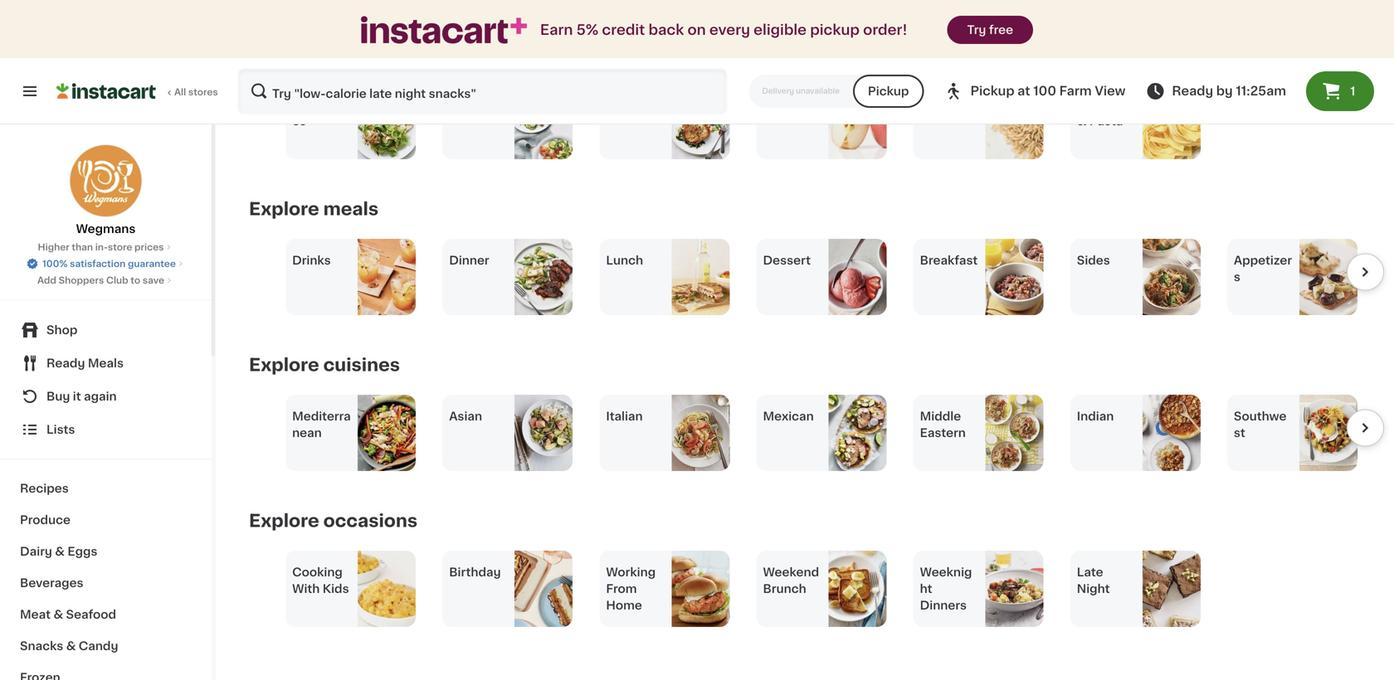 Task type: describe. For each thing, give the bounding box(es) containing it.
cooking with kids
[[292, 567, 349, 595]]

ht
[[920, 584, 933, 595]]

ready for ready meals
[[46, 358, 85, 369]]

occasions
[[323, 513, 418, 530]]

than
[[72, 243, 93, 252]]

candy
[[79, 641, 118, 652]]

late night
[[1077, 567, 1110, 595]]

ready by 11:25am link
[[1146, 81, 1287, 101]]

dessert
[[763, 255, 811, 266]]

indian link
[[1071, 395, 1201, 471]]

southwe st link
[[1228, 395, 1358, 471]]

1 button
[[1306, 71, 1375, 111]]

add
[[37, 276, 56, 285]]

weekend brunch
[[763, 567, 819, 595]]

11:25am
[[1236, 85, 1287, 97]]

ready by 11:25am
[[1172, 85, 1287, 97]]

drinks link
[[286, 239, 416, 315]]

birthday link
[[443, 551, 573, 628]]

eggs
[[68, 546, 97, 558]]

middle eastern
[[920, 411, 966, 439]]

recipes link
[[10, 473, 202, 505]]

noodles & pasta
[[1077, 99, 1127, 127]]

dessert link
[[757, 239, 887, 315]]

weeknig ht dinners link
[[914, 551, 1044, 628]]

explore for explore cuisines
[[249, 357, 319, 374]]

cuisines
[[323, 357, 400, 374]]

from
[[606, 584, 637, 595]]

dinners
[[920, 600, 967, 612]]

produce link
[[10, 505, 202, 536]]

appetizer s link
[[1228, 239, 1358, 315]]

late
[[1077, 567, 1104, 579]]

& for seafood
[[53, 609, 63, 621]]

dairy & eggs
[[20, 546, 97, 558]]

st
[[1234, 427, 1246, 439]]

item carousel region for explore cuisines
[[249, 395, 1385, 471]]

sides link
[[1071, 239, 1201, 315]]

ready meals
[[46, 358, 124, 369]]

southwe st
[[1234, 411, 1287, 439]]

5%
[[577, 23, 599, 37]]

add shoppers club to save
[[37, 276, 164, 285]]

explore cuisines
[[249, 357, 400, 374]]

mediterra
[[292, 411, 351, 422]]

cooking with kids link
[[286, 551, 416, 628]]

grain
[[920, 99, 953, 110]]

mexican
[[763, 411, 814, 422]]

100% satisfaction guarantee
[[42, 259, 176, 269]]

asian
[[449, 411, 482, 422]]

item carousel region for explore meals
[[249, 239, 1385, 315]]

eastern
[[920, 427, 966, 439]]

appetizer
[[1234, 255, 1292, 266]]

produce
[[20, 515, 71, 526]]

weekend
[[763, 567, 819, 579]]

working from home link
[[600, 551, 730, 628]]

higher than in-store prices link
[[38, 241, 174, 254]]

higher
[[38, 243, 70, 252]]

every
[[710, 23, 750, 37]]

all stores
[[174, 88, 218, 97]]

ready meals button
[[10, 347, 202, 380]]

fruit
[[763, 99, 791, 110]]

higher than in-store prices
[[38, 243, 164, 252]]

buy it again link
[[10, 380, 202, 413]]

& for pasta
[[1077, 115, 1087, 127]]

recipes
[[20, 483, 69, 495]]

sides
[[1077, 255, 1110, 266]]

weeknig
[[920, 567, 972, 579]]

service type group
[[749, 75, 924, 108]]

brunch
[[763, 584, 807, 595]]

working from home
[[606, 567, 656, 612]]

seafood inside meat & seafood link
[[66, 609, 116, 621]]

buy
[[46, 391, 70, 403]]

pickup button
[[853, 75, 924, 108]]

dairy
[[20, 546, 52, 558]]

wegmans link
[[69, 144, 142, 237]]

item carousel region for explore main ingredients
[[226, 83, 1385, 159]]

100%
[[42, 259, 68, 269]]

beverages link
[[10, 568, 202, 599]]

asian link
[[443, 395, 573, 471]]

nean
[[292, 427, 322, 439]]



Task type: locate. For each thing, give the bounding box(es) containing it.
0 horizontal spatial ready
[[46, 358, 85, 369]]

eligible
[[754, 23, 807, 37]]

pickup
[[810, 23, 860, 37]]

shop link
[[10, 314, 202, 347]]

weekend brunch link
[[757, 551, 887, 628]]

explore up drinks
[[249, 200, 319, 218]]

item carousel region containing mediterra nean
[[249, 395, 1385, 471]]

shop
[[46, 325, 78, 336]]

try
[[967, 24, 986, 36]]

noodles & pasta link
[[1071, 83, 1201, 159]]

seafood up the candy
[[66, 609, 116, 621]]

item carousel region containing vegetabl es
[[226, 83, 1385, 159]]

kids
[[323, 584, 349, 595]]

cooking
[[292, 567, 343, 579]]

view
[[1095, 85, 1126, 97]]

lunch
[[606, 255, 643, 266]]

4 explore from the top
[[249, 513, 319, 530]]

explore for explore meals
[[249, 200, 319, 218]]

pickup for pickup
[[868, 85, 909, 97]]

dinner link
[[443, 239, 573, 315]]

&
[[1077, 115, 1087, 127], [55, 546, 65, 558], [53, 609, 63, 621], [66, 641, 76, 652]]

lists link
[[10, 413, 202, 447]]

1
[[1351, 85, 1356, 97]]

1 vertical spatial seafood
[[66, 609, 116, 621]]

mediterra nean link
[[286, 395, 416, 471]]

instacart plus icon image
[[361, 16, 527, 44]]

explore occasions
[[249, 513, 418, 530]]

1 horizontal spatial pickup
[[971, 85, 1015, 97]]

s
[[1234, 271, 1241, 283]]

back
[[649, 23, 684, 37]]

vegetabl
[[292, 99, 346, 110]]

1 horizontal spatial ready
[[1172, 85, 1214, 97]]

item carousel region
[[226, 83, 1385, 159], [249, 239, 1385, 315], [249, 395, 1385, 471]]

explore up cooking
[[249, 513, 319, 530]]

in-
[[95, 243, 108, 252]]

instacart logo image
[[56, 81, 156, 101]]

earn 5% credit back on every eligible pickup order!
[[540, 23, 908, 37]]

meals
[[88, 358, 124, 369]]

& left pasta
[[1077, 115, 1087, 127]]

& left eggs
[[55, 546, 65, 558]]

explore up mediterra
[[249, 357, 319, 374]]

1 vertical spatial ready
[[46, 358, 85, 369]]

pickup left at
[[971, 85, 1015, 97]]

1 explore from the top
[[249, 44, 319, 62]]

3 explore from the top
[[249, 357, 319, 374]]

vegetabl es link
[[286, 83, 416, 159]]

ready inside popup button
[[46, 358, 85, 369]]

explore for explore main ingredients
[[249, 44, 319, 62]]

with
[[292, 584, 320, 595]]

pickup inside popup button
[[971, 85, 1015, 97]]

seafood inside seafood link
[[449, 99, 499, 110]]

italian
[[606, 411, 643, 422]]

try free
[[967, 24, 1014, 36]]

& for eggs
[[55, 546, 65, 558]]

0 horizontal spatial seafood
[[66, 609, 116, 621]]

lunch link
[[600, 239, 730, 315]]

ready left by
[[1172, 85, 1214, 97]]

pickup
[[971, 85, 1015, 97], [868, 85, 909, 97]]

explore for explore occasions
[[249, 513, 319, 530]]

snacks
[[20, 641, 63, 652]]

it
[[73, 391, 81, 403]]

add shoppers club to save link
[[37, 274, 174, 287]]

pickup inside button
[[868, 85, 909, 97]]

pickup for pickup at 100 farm view
[[971, 85, 1015, 97]]

dairy & eggs link
[[10, 536, 202, 568]]

satisfaction
[[70, 259, 126, 269]]

middle
[[920, 411, 961, 422]]

ingredients
[[373, 44, 478, 62]]

seafood down ingredients
[[449, 99, 499, 110]]

vegetabl es
[[292, 99, 346, 127]]

beverages
[[20, 578, 83, 589]]

0 horizontal spatial pickup
[[868, 85, 909, 97]]

pickup down order! at the top
[[868, 85, 909, 97]]

buy it again
[[46, 391, 117, 403]]

save
[[143, 276, 164, 285]]

grain link
[[914, 83, 1044, 159]]

appetizer s
[[1234, 255, 1292, 283]]

1 horizontal spatial seafood
[[449, 99, 499, 110]]

0 vertical spatial ready
[[1172, 85, 1214, 97]]

0 vertical spatial seafood
[[449, 99, 499, 110]]

club
[[106, 276, 128, 285]]

working
[[606, 567, 656, 579]]

& left the candy
[[66, 641, 76, 652]]

at
[[1018, 85, 1031, 97]]

mediterra nean
[[292, 411, 351, 439]]

ready meals link
[[10, 347, 202, 380]]

credit
[[602, 23, 645, 37]]

seafood link
[[443, 83, 573, 159]]

2 vertical spatial item carousel region
[[249, 395, 1385, 471]]

es
[[292, 115, 306, 127]]

ready down shop
[[46, 358, 85, 369]]

breakfast link
[[914, 239, 1044, 315]]

noodles
[[1077, 99, 1127, 110]]

& for candy
[[66, 641, 76, 652]]

Search field
[[239, 70, 726, 113]]

item carousel region containing drinks
[[249, 239, 1385, 315]]

main
[[323, 44, 369, 62]]

meals
[[323, 200, 379, 218]]

& right "meat"
[[53, 609, 63, 621]]

0 vertical spatial item carousel region
[[226, 83, 1385, 159]]

wegmans logo image
[[69, 144, 142, 217]]

again
[[84, 391, 117, 403]]

meat & seafood
[[20, 609, 116, 621]]

night
[[1077, 584, 1110, 595]]

pasta
[[1090, 115, 1123, 127]]

2 explore from the top
[[249, 200, 319, 218]]

guarantee
[[128, 259, 176, 269]]

late night link
[[1071, 551, 1201, 628]]

italian link
[[600, 395, 730, 471]]

indian
[[1077, 411, 1114, 422]]

pickup at 100 farm view button
[[944, 68, 1126, 115]]

explore main ingredients
[[249, 44, 478, 62]]

explore meals
[[249, 200, 379, 218]]

100
[[1034, 85, 1057, 97]]

None search field
[[237, 68, 727, 115]]

stores
[[188, 88, 218, 97]]

explore left main at the left of page
[[249, 44, 319, 62]]

farm
[[1060, 85, 1092, 97]]

1 vertical spatial item carousel region
[[249, 239, 1385, 315]]

meat & seafood link
[[10, 599, 202, 631]]

pickup at 100 farm view
[[971, 85, 1126, 97]]

mexican link
[[757, 395, 887, 471]]

middle eastern link
[[914, 395, 1044, 471]]

ready for ready by 11:25am
[[1172, 85, 1214, 97]]

& inside the noodles & pasta
[[1077, 115, 1087, 127]]



Task type: vqa. For each thing, say whether or not it's contained in the screenshot.
How at the left bottom
no



